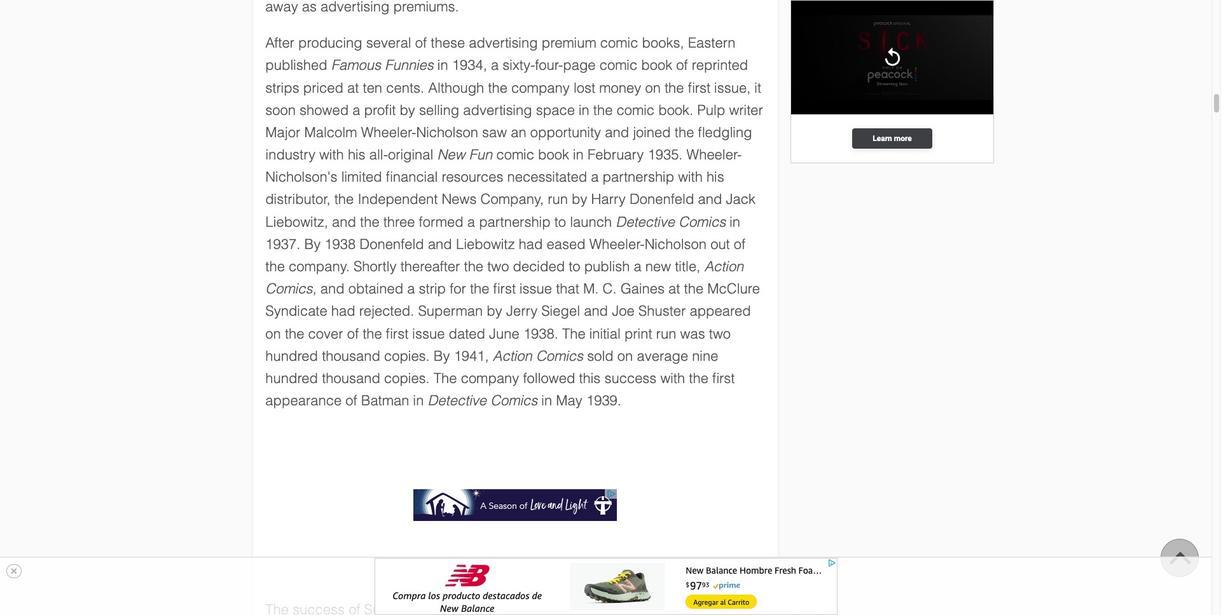 Task type: describe. For each thing, give the bounding box(es) containing it.
by inside 'in 1937. by 1938 donenfeld and liebowitz had eased wheeler-nicholson out of the company. shortly thereafter the two decided to publish a new title,'
[[304, 237, 321, 252]]

news
[[442, 192, 477, 208]]

the left three
[[360, 214, 380, 230]]

1 horizontal spatial partnership
[[603, 169, 674, 185]]

1939.
[[587, 393, 622, 409]]

the inside sold on average nine hundred thousand copies. the company followed this success with the first appearance of batman in
[[434, 371, 457, 387]]

saw
[[482, 125, 507, 141]]

1938.
[[524, 326, 559, 342]]

pulp
[[698, 102, 726, 118]]

advertising inside the in 1934, a sixty-four-page comic book of reprinted strips priced at ten cents. although the company lost money on the first issue, it soon showed a profit by selling advertising space in the comic book. pulp writer major malcolm wheeler-nicholson saw an opportunity and joined the fledgling industry with his all-original
[[463, 102, 532, 118]]

fun
[[469, 147, 493, 163]]

space
[[536, 102, 575, 118]]

showed
[[300, 102, 349, 118]]

his inside comic book in february 1935. wheeler- nicholson's limited financial resources necessitated a partnership with his distributor, the independent news company, run by harry donenfeld and jack liebowitz, and the three formed a partnership to launch
[[707, 169, 725, 185]]

thousand inside , and obtained a strip for the first issue that m. c. gaines at the mcclure syndicate had rejected. superman by jerry siegel and joe shuster appeared on the cover of the first issue dated june 1938. the initial print run was two hundred thousand copies. by 1941,
[[322, 348, 380, 364]]

a inside 'in 1937. by 1938 donenfeld and liebowitz had eased wheeler-nicholson out of the company. shortly thereafter the two decided to publish a new title,'
[[634, 259, 642, 275]]

was
[[680, 326, 705, 342]]

,
[[313, 281, 317, 297]]

0 vertical spatial action
[[705, 259, 744, 275]]

issue,
[[715, 80, 751, 96]]

comics down followed
[[491, 393, 538, 409]]

priced
[[303, 80, 344, 96]]

limited
[[341, 169, 382, 185]]

the down rejected.
[[363, 326, 382, 342]]

publish
[[584, 259, 630, 275]]

new fun
[[437, 147, 493, 163]]

nicholson inside the in 1934, a sixty-four-page comic book of reprinted strips priced at ten cents. although the company lost money on the first issue, it soon showed a profit by selling advertising space in the comic book. pulp writer major malcolm wheeler-nicholson saw an opportunity and joined the fledgling industry with his all-original
[[416, 125, 478, 141]]

june
[[489, 326, 520, 342]]

of inside sold on average nine hundred thousand copies. the company followed this success with the first appearance of batman in
[[346, 393, 357, 409]]

by inside , and obtained a strip for the first issue that m. c. gaines at the mcclure syndicate had rejected. superman by jerry siegel and joe shuster appeared on the cover of the first issue dated june 1938. the initial print run was two hundred thousand copies. by 1941,
[[487, 304, 503, 320]]

this
[[579, 371, 601, 387]]

malcolm
[[304, 125, 357, 141]]

the up book.
[[665, 80, 684, 96]]

the down "limited"
[[334, 192, 354, 208]]

in inside 'in 1937. by 1938 donenfeld and liebowitz had eased wheeler-nicholson out of the company. shortly thereafter the two decided to publish a new title,'
[[730, 214, 741, 230]]

ten
[[363, 80, 382, 96]]

followed
[[523, 371, 575, 387]]

independent
[[358, 192, 438, 208]]

donenfeld inside 'in 1937. by 1938 donenfeld and liebowitz had eased wheeler-nicholson out of the company. shortly thereafter the two decided to publish a new title,'
[[360, 237, 424, 252]]

by inside the in 1934, a sixty-four-page comic book of reprinted strips priced at ten cents. although the company lost money on the first issue, it soon showed a profit by selling advertising space in the comic book. pulp writer major malcolm wheeler-nicholson saw an opportunity and joined the fledgling industry with his all-original
[[400, 102, 415, 118]]

several
[[366, 35, 411, 51]]

comic down money
[[617, 102, 655, 118]]

appeared
[[690, 304, 751, 320]]

detective comics
[[616, 214, 726, 230]]

formed
[[419, 214, 464, 230]]

jack
[[726, 192, 756, 208]]

book inside comic book in february 1935. wheeler- nicholson's limited financial resources necessitated a partnership with his distributor, the independent news company, run by harry donenfeld and jack liebowitz, and the three formed a partnership to launch
[[538, 147, 569, 163]]

by inside comic book in february 1935. wheeler- nicholson's limited financial resources necessitated a partnership with his distributor, the independent news company, run by harry donenfeld and jack liebowitz, and the three formed a partnership to launch
[[572, 192, 588, 208]]

a inside , and obtained a strip for the first issue that m. c. gaines at the mcclure syndicate had rejected. superman by jerry siegel and joe shuster appeared on the cover of the first issue dated june 1938. the initial print run was two hundred thousand copies. by 1941,
[[407, 281, 415, 297]]

rejected.
[[359, 304, 414, 320]]

that
[[556, 281, 580, 297]]

nicholson's
[[265, 169, 338, 185]]

joe
[[612, 304, 635, 320]]

profit
[[364, 102, 396, 118]]

in down 'lost'
[[579, 102, 590, 118]]

cover
[[308, 326, 343, 342]]

in 1937. by 1938 donenfeld and liebowitz had eased wheeler-nicholson out of the company. shortly thereafter the two decided to publish a new title,
[[265, 214, 746, 275]]

hundred inside sold on average nine hundred thousand copies. the company followed this success with the first appearance of batman in
[[265, 371, 318, 387]]

sixty-
[[503, 57, 535, 73]]

of inside , and obtained a strip for the first issue that m. c. gaines at the mcclure syndicate had rejected. superman by jerry siegel and joe shuster appeared on the cover of the first issue dated june 1938. the initial print run was two hundred thousand copies. by 1941,
[[347, 326, 359, 342]]

the down sixty-
[[488, 80, 508, 96]]

initial
[[590, 326, 621, 342]]

a up the harry
[[591, 169, 599, 185]]

thousand inside sold on average nine hundred thousand copies. the company followed this success with the first appearance of batman in
[[322, 371, 380, 387]]

of inside 'in 1937. by 1938 donenfeld and liebowitz had eased wheeler-nicholson out of the company. shortly thereafter the two decided to publish a new title,'
[[734, 237, 746, 252]]

published
[[265, 57, 327, 73]]

1941,
[[454, 348, 489, 364]]

nine
[[692, 348, 719, 364]]

opportunity
[[530, 125, 601, 141]]

m.
[[583, 281, 599, 297]]

original
[[388, 147, 434, 163]]

run inside comic book in february 1935. wheeler- nicholson's limited financial resources necessitated a partnership with his distributor, the independent news company, run by harry donenfeld and jack liebowitz, and the three formed a partnership to launch
[[548, 192, 568, 208]]

title,
[[675, 259, 701, 275]]

page
[[563, 57, 596, 73]]

fledgling
[[698, 125, 752, 141]]

×
[[10, 565, 18, 579]]

1935.
[[648, 147, 683, 163]]

nicholson inside 'in 1937. by 1938 donenfeld and liebowitz had eased wheeler-nicholson out of the company. shortly thereafter the two decided to publish a new title,'
[[645, 237, 707, 252]]

famous
[[331, 57, 381, 73]]

syndicate
[[265, 304, 327, 320]]

soon
[[265, 102, 296, 118]]

cents.
[[386, 80, 424, 96]]

new
[[437, 147, 465, 163]]

2 vertical spatial advertisement region
[[374, 559, 838, 616]]

famous funnies
[[331, 57, 434, 73]]

the inside , and obtained a strip for the first issue that m. c. gaines at the mcclure syndicate had rejected. superman by jerry siegel and joe shuster appeared on the cover of the first issue dated june 1938. the initial print run was two hundred thousand copies. by 1941,
[[562, 326, 586, 342]]

had inside , and obtained a strip for the first issue that m. c. gaines at the mcclure syndicate had rejected. superman by jerry siegel and joe shuster appeared on the cover of the first issue dated june 1938. the initial print run was two hundred thousand copies. by 1941,
[[331, 304, 355, 320]]

detective for detective comics in may 1939.
[[428, 393, 487, 409]]

1937.
[[265, 237, 301, 252]]

detective for detective comics
[[616, 214, 675, 230]]

comics up 'syndicate'
[[265, 281, 313, 297]]

dated
[[449, 326, 485, 342]]

february
[[588, 147, 644, 163]]

book inside the in 1934, a sixty-four-page comic book of reprinted strips priced at ten cents. although the company lost money on the first issue, it soon showed a profit by selling advertising space in the comic book. pulp writer major malcolm wheeler-nicholson saw an opportunity and joined the fledgling industry with his all-original
[[642, 57, 673, 73]]

selling
[[419, 102, 459, 118]]

the down 'syndicate'
[[285, 326, 304, 342]]

may
[[556, 393, 583, 409]]

and inside 'in 1937. by 1938 donenfeld and liebowitz had eased wheeler-nicholson out of the company. shortly thereafter the two decided to publish a new title,'
[[428, 237, 452, 252]]

it
[[755, 80, 762, 96]]

decided
[[513, 259, 565, 275]]

comics up followed
[[536, 348, 583, 364]]

, and obtained a strip for the first issue that m. c. gaines at the mcclure syndicate had rejected. superman by jerry siegel and joe shuster appeared on the cover of the first issue dated june 1938. the initial print run was two hundred thousand copies. by 1941,
[[265, 281, 760, 364]]

launch
[[570, 214, 612, 230]]

and left the jack
[[698, 192, 722, 208]]

1 vertical spatial action
[[493, 348, 532, 364]]

liebowitz,
[[265, 214, 328, 230]]

with inside the in 1934, a sixty-four-page comic book of reprinted strips priced at ten cents. although the company lost money on the first issue, it soon showed a profit by selling advertising space in the comic book. pulp writer major malcolm wheeler-nicholson saw an opportunity and joined the fledgling industry with his all-original
[[319, 147, 344, 163]]

shortly
[[354, 259, 397, 275]]

the down book.
[[675, 125, 694, 141]]

the down liebowitz
[[464, 259, 484, 275]]

0 vertical spatial advertisement region
[[791, 0, 994, 191]]

industry
[[265, 147, 316, 163]]

wheeler- inside the in 1934, a sixty-four-page comic book of reprinted strips priced at ten cents. although the company lost money on the first issue, it soon showed a profit by selling advertising space in the comic book. pulp writer major malcolm wheeler-nicholson saw an opportunity and joined the fledgling industry with his all-original
[[361, 125, 416, 141]]

sold on average nine hundred thousand copies. the company followed this success with the first appearance of batman in
[[265, 348, 735, 409]]

joined
[[633, 125, 671, 141]]

money
[[600, 80, 642, 96]]

wheeler- inside 'in 1937. by 1938 donenfeld and liebowitz had eased wheeler-nicholson out of the company. shortly thereafter the two decided to publish a new title,'
[[590, 237, 645, 252]]

book.
[[659, 102, 694, 118]]

1 vertical spatial advertisement region
[[414, 490, 617, 522]]

after producing several of these advertising premium comic books, eastern published
[[265, 35, 736, 73]]

premium
[[542, 35, 597, 51]]

1 horizontal spatial issue
[[520, 281, 552, 297]]

comics up out
[[679, 214, 726, 230]]

mcclure
[[708, 281, 760, 297]]

in inside comic book in february 1935. wheeler- nicholson's limited financial resources necessitated a partnership with his distributor, the independent news company, run by harry donenfeld and jack liebowitz, and the three formed a partnership to launch
[[573, 147, 584, 163]]

0 vertical spatial action comics
[[265, 259, 744, 297]]

all-
[[369, 147, 388, 163]]

liebowitz
[[456, 237, 515, 252]]

company,
[[481, 192, 544, 208]]



Task type: locate. For each thing, give the bounding box(es) containing it.
had
[[519, 237, 543, 252], [331, 304, 355, 320]]

1 horizontal spatial detective
[[616, 214, 675, 230]]

first down rejected.
[[386, 326, 409, 342]]

donenfeld inside comic book in february 1935. wheeler- nicholson's limited financial resources necessitated a partnership with his distributor, the independent news company, run by harry donenfeld and jack liebowitz, and the three formed a partnership to launch
[[630, 192, 694, 208]]

2 vertical spatial wheeler-
[[590, 237, 645, 252]]

0 vertical spatial nicholson
[[416, 125, 478, 141]]

although
[[428, 80, 484, 96]]

a down news
[[468, 214, 475, 230]]

0 horizontal spatial at
[[347, 80, 359, 96]]

1 vertical spatial donenfeld
[[360, 237, 424, 252]]

two
[[487, 259, 509, 275], [709, 326, 731, 342]]

by
[[304, 237, 321, 252], [434, 348, 450, 364]]

thousand down the cover on the left bottom of page
[[322, 348, 380, 364]]

2 horizontal spatial wheeler-
[[687, 147, 742, 163]]

on
[[645, 80, 661, 96], [265, 326, 281, 342], [618, 348, 633, 364]]

partnership down february
[[603, 169, 674, 185]]

2 vertical spatial on
[[618, 348, 633, 364]]

partnership
[[603, 169, 674, 185], [479, 214, 551, 230]]

appearance
[[265, 393, 342, 409]]

1 hundred from the top
[[265, 348, 318, 364]]

1938
[[325, 237, 356, 252]]

after
[[265, 35, 295, 51]]

to
[[555, 214, 566, 230], [569, 259, 581, 275]]

comic down an
[[497, 147, 534, 163]]

action comics up the jerry
[[265, 259, 744, 297]]

0 vertical spatial company
[[512, 80, 570, 96]]

1 vertical spatial detective
[[428, 393, 487, 409]]

action comics down 1938.
[[493, 348, 583, 364]]

0 vertical spatial by
[[304, 237, 321, 252]]

of right out
[[734, 237, 746, 252]]

had up the cover on the left bottom of page
[[331, 304, 355, 320]]

strips
[[265, 80, 299, 96]]

company inside the in 1934, a sixty-four-page comic book of reprinted strips priced at ten cents. although the company lost money on the first issue, it soon showed a profit by selling advertising space in the comic book. pulp writer major malcolm wheeler-nicholson saw an opportunity and joined the fledgling industry with his all-original
[[512, 80, 570, 96]]

and down formed
[[428, 237, 452, 252]]

0 horizontal spatial issue
[[412, 326, 445, 342]]

of inside after producing several of these advertising premium comic books, eastern published
[[415, 35, 427, 51]]

the inside sold on average nine hundred thousand copies. the company followed this success with the first appearance of batman in
[[689, 371, 709, 387]]

1 vertical spatial his
[[707, 169, 725, 185]]

two down liebowitz
[[487, 259, 509, 275]]

1 horizontal spatial to
[[569, 259, 581, 275]]

copies. inside , and obtained a strip for the first issue that m. c. gaines at the mcclure syndicate had rejected. superman by jerry siegel and joe shuster appeared on the cover of the first issue dated june 1938. the initial print run was two hundred thousand copies. by 1941,
[[384, 348, 430, 364]]

the down "nine"
[[689, 371, 709, 387]]

hundred down the cover on the left bottom of page
[[265, 348, 318, 364]]

1 vertical spatial wheeler-
[[687, 147, 742, 163]]

company
[[512, 80, 570, 96], [461, 371, 519, 387]]

1 vertical spatial copies.
[[384, 371, 430, 387]]

0 horizontal spatial partnership
[[479, 214, 551, 230]]

run inside , and obtained a strip for the first issue that m. c. gaines at the mcclure syndicate had rejected. superman by jerry siegel and joe shuster appeared on the cover of the first issue dated june 1938. the initial print run was two hundred thousand copies. by 1941,
[[656, 326, 677, 342]]

of down books,
[[677, 57, 688, 73]]

major
[[265, 125, 300, 141]]

the down title,
[[684, 281, 704, 297]]

thereafter
[[401, 259, 460, 275]]

0 vertical spatial had
[[519, 237, 543, 252]]

by up launch
[[572, 192, 588, 208]]

1 horizontal spatial action
[[705, 259, 744, 275]]

0 vertical spatial advertising
[[469, 35, 538, 51]]

of inside the in 1934, a sixty-four-page comic book of reprinted strips priced at ten cents. although the company lost money on the first issue, it soon showed a profit by selling advertising space in the comic book. pulp writer major malcolm wheeler-nicholson saw an opportunity and joined the fledgling industry with his all-original
[[677, 57, 688, 73]]

nicholson
[[416, 125, 478, 141], [645, 237, 707, 252]]

2 vertical spatial by
[[487, 304, 503, 320]]

1 vertical spatial to
[[569, 259, 581, 275]]

run down necessitated
[[548, 192, 568, 208]]

on inside the in 1934, a sixty-four-page comic book of reprinted strips priced at ten cents. although the company lost money on the first issue, it soon showed a profit by selling advertising space in the comic book. pulp writer major malcolm wheeler-nicholson saw an opportunity and joined the fledgling industry with his all-original
[[645, 80, 661, 96]]

donenfeld down three
[[360, 237, 424, 252]]

0 horizontal spatial had
[[331, 304, 355, 320]]

1 horizontal spatial at
[[669, 281, 680, 297]]

eased
[[547, 237, 586, 252]]

a left new
[[634, 259, 642, 275]]

these
[[431, 35, 465, 51]]

at inside the in 1934, a sixty-four-page comic book of reprinted strips priced at ten cents. although the company lost money on the first issue, it soon showed a profit by selling advertising space in the comic book. pulp writer major malcolm wheeler-nicholson saw an opportunity and joined the fledgling industry with his all-original
[[347, 80, 359, 96]]

0 vertical spatial with
[[319, 147, 344, 163]]

0 horizontal spatial run
[[548, 192, 568, 208]]

comic up money
[[600, 57, 638, 73]]

first
[[688, 80, 711, 96], [493, 281, 516, 297], [386, 326, 409, 342], [713, 371, 735, 387]]

1 vertical spatial book
[[538, 147, 569, 163]]

of right the cover on the left bottom of page
[[347, 326, 359, 342]]

partnership down company,
[[479, 214, 551, 230]]

1 vertical spatial advertising
[[463, 102, 532, 118]]

detective down "1941,"
[[428, 393, 487, 409]]

action
[[705, 259, 744, 275], [493, 348, 532, 364]]

and up february
[[605, 125, 629, 141]]

with inside sold on average nine hundred thousand copies. the company followed this success with the first appearance of batman in
[[661, 371, 685, 387]]

of up funnies
[[415, 35, 427, 51]]

two inside 'in 1937. by 1938 donenfeld and liebowitz had eased wheeler-nicholson out of the company. shortly thereafter the two decided to publish a new title,'
[[487, 259, 509, 275]]

1 vertical spatial on
[[265, 326, 281, 342]]

two down "appeared"
[[709, 326, 731, 342]]

advertisement region
[[791, 0, 994, 191], [414, 490, 617, 522], [374, 559, 838, 616]]

a left "strip"
[[407, 281, 415, 297]]

comic book in february 1935. wheeler- nicholson's limited financial resources necessitated a partnership with his distributor, the independent news company, run by harry donenfeld and jack liebowitz, and the three formed a partnership to launch
[[265, 147, 756, 230]]

0 horizontal spatial the
[[434, 371, 457, 387]]

his
[[348, 147, 366, 163], [707, 169, 725, 185]]

wheeler- down fledgling
[[687, 147, 742, 163]]

1 vertical spatial had
[[331, 304, 355, 320]]

0 vertical spatial to
[[555, 214, 566, 230]]

to inside comic book in february 1935. wheeler- nicholson's limited financial resources necessitated a partnership with his distributor, the independent news company, run by harry donenfeld and jack liebowitz, and the three formed a partnership to launch
[[555, 214, 566, 230]]

by up company.
[[304, 237, 321, 252]]

in right batman
[[413, 393, 424, 409]]

producing
[[298, 35, 362, 51]]

1 vertical spatial run
[[656, 326, 677, 342]]

0 vertical spatial his
[[348, 147, 366, 163]]

0 horizontal spatial nicholson
[[416, 125, 478, 141]]

1 horizontal spatial his
[[707, 169, 725, 185]]

with down 1935.
[[678, 169, 703, 185]]

0 vertical spatial donenfeld
[[630, 192, 694, 208]]

copies. inside sold on average nine hundred thousand copies. the company followed this success with the first appearance of batman in
[[384, 371, 430, 387]]

and
[[605, 125, 629, 141], [698, 192, 722, 208], [332, 214, 356, 230], [428, 237, 452, 252], [320, 281, 345, 297], [584, 304, 608, 320]]

by inside , and obtained a strip for the first issue that m. c. gaines at the mcclure syndicate had rejected. superman by jerry siegel and joe shuster appeared on the cover of the first issue dated june 1938. the initial print run was two hundred thousand copies. by 1941,
[[434, 348, 450, 364]]

wheeler-
[[361, 125, 416, 141], [687, 147, 742, 163], [590, 237, 645, 252]]

1 vertical spatial issue
[[412, 326, 445, 342]]

and up 1938 at the left top of the page
[[332, 214, 356, 230]]

detective down the harry
[[616, 214, 675, 230]]

lost
[[574, 80, 596, 96]]

0 horizontal spatial by
[[400, 102, 415, 118]]

0 vertical spatial on
[[645, 80, 661, 96]]

at
[[347, 80, 359, 96], [669, 281, 680, 297]]

comics
[[679, 214, 726, 230], [265, 281, 313, 297], [536, 348, 583, 364], [491, 393, 538, 409]]

success
[[605, 371, 657, 387]]

first up the jerry
[[493, 281, 516, 297]]

advertising
[[469, 35, 538, 51], [463, 102, 532, 118]]

jerry
[[506, 304, 538, 320]]

shuster
[[639, 304, 686, 320]]

0 vertical spatial detective
[[616, 214, 675, 230]]

0 vertical spatial two
[[487, 259, 509, 275]]

at inside , and obtained a strip for the first issue that m. c. gaines at the mcclure syndicate had rejected. superman by jerry siegel and joe shuster appeared on the cover of the first issue dated june 1938. the initial print run was two hundred thousand copies. by 1941,
[[669, 281, 680, 297]]

on up book.
[[645, 80, 661, 96]]

1 vertical spatial with
[[678, 169, 703, 185]]

first inside sold on average nine hundred thousand copies. the company followed this success with the first appearance of batman in
[[713, 371, 735, 387]]

c.
[[603, 281, 617, 297]]

at left ten
[[347, 80, 359, 96]]

wheeler- down profit
[[361, 125, 416, 141]]

batman
[[361, 393, 409, 409]]

0 vertical spatial wheeler-
[[361, 125, 416, 141]]

0 horizontal spatial two
[[487, 259, 509, 275]]

siegel
[[542, 304, 580, 320]]

on up success
[[618, 348, 633, 364]]

nicholson up new
[[416, 125, 478, 141]]

1 horizontal spatial wheeler-
[[590, 237, 645, 252]]

0 vertical spatial issue
[[520, 281, 552, 297]]

two inside , and obtained a strip for the first issue that m. c. gaines at the mcclure syndicate had rejected. superman by jerry siegel and joe shuster appeared on the cover of the first issue dated june 1938. the initial print run was two hundred thousand copies. by 1941,
[[709, 326, 731, 342]]

1 vertical spatial action comics
[[493, 348, 583, 364]]

copies. up batman
[[384, 371, 430, 387]]

action down june
[[493, 348, 532, 364]]

and right ,
[[320, 281, 345, 297]]

had inside 'in 1937. by 1938 donenfeld and liebowitz had eased wheeler-nicholson out of the company. shortly thereafter the two decided to publish a new title,'
[[519, 237, 543, 252]]

donenfeld up detective comics on the right of page
[[630, 192, 694, 208]]

1 vertical spatial by
[[572, 192, 588, 208]]

0 vertical spatial the
[[562, 326, 586, 342]]

0 horizontal spatial action
[[493, 348, 532, 364]]

at up the shuster
[[669, 281, 680, 297]]

company down "1941,"
[[461, 371, 519, 387]]

in inside sold on average nine hundred thousand copies. the company followed this success with the first appearance of batman in
[[413, 393, 424, 409]]

to inside 'in 1937. by 1938 donenfeld and liebowitz had eased wheeler-nicholson out of the company. shortly thereafter the two decided to publish a new title,'
[[569, 259, 581, 275]]

1 horizontal spatial on
[[618, 348, 633, 364]]

hundred
[[265, 348, 318, 364], [265, 371, 318, 387]]

1 vertical spatial two
[[709, 326, 731, 342]]

in left may
[[542, 393, 552, 409]]

with down average
[[661, 371, 685, 387]]

1934,
[[452, 57, 487, 73]]

on down 'syndicate'
[[265, 326, 281, 342]]

hundred inside , and obtained a strip for the first issue that m. c. gaines at the mcclure syndicate had rejected. superman by jerry siegel and joe shuster appeared on the cover of the first issue dated june 1938. the initial print run was two hundred thousand copies. by 1941,
[[265, 348, 318, 364]]

2 horizontal spatial by
[[572, 192, 588, 208]]

four-
[[535, 57, 563, 73]]

in down the these
[[438, 57, 448, 73]]

distributor,
[[265, 192, 331, 208]]

by up june
[[487, 304, 503, 320]]

on inside sold on average nine hundred thousand copies. the company followed this success with the first appearance of batman in
[[618, 348, 633, 364]]

0 horizontal spatial book
[[538, 147, 569, 163]]

1 copies. from the top
[[384, 348, 430, 364]]

1 vertical spatial company
[[461, 371, 519, 387]]

0 horizontal spatial wheeler-
[[361, 125, 416, 141]]

1 horizontal spatial book
[[642, 57, 673, 73]]

new
[[646, 259, 671, 275]]

2 horizontal spatial on
[[645, 80, 661, 96]]

writer
[[729, 102, 763, 118]]

eastern
[[688, 35, 736, 51]]

action down out
[[705, 259, 744, 275]]

nicholson down detective comics on the right of page
[[645, 237, 707, 252]]

to up that
[[569, 259, 581, 275]]

of left batman
[[346, 393, 357, 409]]

his left all-
[[348, 147, 366, 163]]

a left sixty-
[[491, 57, 499, 73]]

financial
[[386, 169, 438, 185]]

0 horizontal spatial on
[[265, 326, 281, 342]]

1 vertical spatial at
[[669, 281, 680, 297]]

book up necessitated
[[538, 147, 569, 163]]

0 horizontal spatial by
[[304, 237, 321, 252]]

0 vertical spatial copies.
[[384, 348, 430, 364]]

had up decided
[[519, 237, 543, 252]]

2 copies. from the top
[[384, 371, 430, 387]]

with inside comic book in february 1935. wheeler- nicholson's limited financial resources necessitated a partnership with his distributor, the independent news company, run by harry donenfeld and jack liebowitz, and the three formed a partnership to launch
[[678, 169, 703, 185]]

1 vertical spatial thousand
[[322, 371, 380, 387]]

comic inside comic book in february 1935. wheeler- nicholson's limited financial resources necessitated a partnership with his distributor, the independent news company, run by harry donenfeld and jack liebowitz, and the three formed a partnership to launch
[[497, 147, 534, 163]]

thousand
[[322, 348, 380, 364], [322, 371, 380, 387]]

superman
[[418, 304, 483, 320]]

detective comics in may 1939.
[[428, 393, 622, 409]]

with down the 'malcolm'
[[319, 147, 344, 163]]

run
[[548, 192, 568, 208], [656, 326, 677, 342]]

0 vertical spatial partnership
[[603, 169, 674, 185]]

first down "nine"
[[713, 371, 735, 387]]

obtained
[[348, 281, 403, 297]]

0 vertical spatial hundred
[[265, 348, 318, 364]]

detective
[[616, 214, 675, 230], [428, 393, 487, 409]]

1 horizontal spatial by
[[434, 348, 450, 364]]

thousand up batman
[[322, 371, 380, 387]]

issue down decided
[[520, 281, 552, 297]]

his inside the in 1934, a sixty-four-page comic book of reprinted strips priced at ten cents. although the company lost money on the first issue, it soon showed a profit by selling advertising space in the comic book. pulp writer major malcolm wheeler-nicholson saw an opportunity and joined the fledgling industry with his all-original
[[348, 147, 366, 163]]

his down fledgling
[[707, 169, 725, 185]]

a left profit
[[353, 102, 360, 118]]

an
[[511, 125, 527, 141]]

in down 'opportunity'
[[573, 147, 584, 163]]

average
[[637, 348, 688, 364]]

0 horizontal spatial donenfeld
[[360, 237, 424, 252]]

1 horizontal spatial had
[[519, 237, 543, 252]]

the right 'for'
[[470, 281, 490, 297]]

2 thousand from the top
[[322, 371, 380, 387]]

2 hundred from the top
[[265, 371, 318, 387]]

comic left books,
[[601, 35, 638, 51]]

advertising inside after producing several of these advertising premium comic books, eastern published
[[469, 35, 538, 51]]

1 vertical spatial the
[[434, 371, 457, 387]]

copies.
[[384, 348, 430, 364], [384, 371, 430, 387]]

1 vertical spatial hundred
[[265, 371, 318, 387]]

books,
[[642, 35, 684, 51]]

book
[[642, 57, 673, 73], [538, 147, 569, 163]]

company.
[[289, 259, 350, 275]]

harry
[[591, 192, 626, 208]]

0 vertical spatial at
[[347, 80, 359, 96]]

by left "1941,"
[[434, 348, 450, 364]]

copies. down rejected.
[[384, 348, 430, 364]]

by down cents.
[[400, 102, 415, 118]]

in 1934, a sixty-four-page comic book of reprinted strips priced at ten cents. although the company lost money on the first issue, it soon showed a profit by selling advertising space in the comic book. pulp writer major malcolm wheeler-nicholson saw an opportunity and joined the fledgling industry with his all-original
[[265, 57, 763, 163]]

1 vertical spatial partnership
[[479, 214, 551, 230]]

1 vertical spatial by
[[434, 348, 450, 364]]

the down money
[[594, 102, 613, 118]]

in down the jack
[[730, 214, 741, 230]]

reprinted
[[692, 57, 748, 73]]

company inside sold on average nine hundred thousand copies. the company followed this success with the first appearance of batman in
[[461, 371, 519, 387]]

advertising up sixty-
[[469, 35, 538, 51]]

1 horizontal spatial by
[[487, 304, 503, 320]]

the
[[488, 80, 508, 96], [665, 80, 684, 96], [594, 102, 613, 118], [675, 125, 694, 141], [334, 192, 354, 208], [360, 214, 380, 230], [265, 259, 285, 275], [464, 259, 484, 275], [470, 281, 490, 297], [684, 281, 704, 297], [285, 326, 304, 342], [363, 326, 382, 342], [689, 371, 709, 387]]

advertising up saw on the top of the page
[[463, 102, 532, 118]]

out
[[711, 237, 730, 252]]

0 horizontal spatial detective
[[428, 393, 487, 409]]

issue down superman
[[412, 326, 445, 342]]

1 horizontal spatial donenfeld
[[630, 192, 694, 208]]

book down books,
[[642, 57, 673, 73]]

1 thousand from the top
[[322, 348, 380, 364]]

hundred up the appearance at left
[[265, 371, 318, 387]]

1 horizontal spatial nicholson
[[645, 237, 707, 252]]

wheeler- up publish
[[590, 237, 645, 252]]

1 horizontal spatial the
[[562, 326, 586, 342]]

comic inside after producing several of these advertising premium comic books, eastern published
[[601, 35, 638, 51]]

for
[[450, 281, 466, 297]]

comic
[[601, 35, 638, 51], [600, 57, 638, 73], [617, 102, 655, 118], [497, 147, 534, 163]]

gaines
[[621, 281, 665, 297]]

first inside the in 1934, a sixty-four-page comic book of reprinted strips priced at ten cents. although the company lost money on the first issue, it soon showed a profit by selling advertising space in the comic book. pulp writer major malcolm wheeler-nicholson saw an opportunity and joined the fledgling industry with his all-original
[[688, 80, 711, 96]]

0 vertical spatial book
[[642, 57, 673, 73]]

2 vertical spatial with
[[661, 371, 685, 387]]

run up average
[[656, 326, 677, 342]]

0 vertical spatial run
[[548, 192, 568, 208]]

0 horizontal spatial his
[[348, 147, 366, 163]]

to up the eased
[[555, 214, 566, 230]]

0 horizontal spatial to
[[555, 214, 566, 230]]

on inside , and obtained a strip for the first issue that m. c. gaines at the mcclure syndicate had rejected. superman by jerry siegel and joe shuster appeared on the cover of the first issue dated june 1938. the initial print run was two hundred thousand copies. by 1941,
[[265, 326, 281, 342]]

1 horizontal spatial run
[[656, 326, 677, 342]]

the down 1937.
[[265, 259, 285, 275]]

three
[[383, 214, 415, 230]]

company down four-
[[512, 80, 570, 96]]

and inside the in 1934, a sixty-four-page comic book of reprinted strips priced at ten cents. although the company lost money on the first issue, it soon showed a profit by selling advertising space in the comic book. pulp writer major malcolm wheeler-nicholson saw an opportunity and joined the fledgling industry with his all-original
[[605, 125, 629, 141]]

print
[[625, 326, 652, 342]]

1 vertical spatial nicholson
[[645, 237, 707, 252]]

a
[[491, 57, 499, 73], [353, 102, 360, 118], [591, 169, 599, 185], [468, 214, 475, 230], [634, 259, 642, 275], [407, 281, 415, 297]]

and down m.
[[584, 304, 608, 320]]

of
[[415, 35, 427, 51], [677, 57, 688, 73], [734, 237, 746, 252], [347, 326, 359, 342], [346, 393, 357, 409]]

the down "1941,"
[[434, 371, 457, 387]]

0 vertical spatial thousand
[[322, 348, 380, 364]]

1 horizontal spatial two
[[709, 326, 731, 342]]

wheeler- inside comic book in february 1935. wheeler- nicholson's limited financial resources necessitated a partnership with his distributor, the independent news company, run by harry donenfeld and jack liebowitz, and the three formed a partnership to launch
[[687, 147, 742, 163]]

the down siegel
[[562, 326, 586, 342]]

0 vertical spatial by
[[400, 102, 415, 118]]

necessitated
[[507, 169, 587, 185]]



Task type: vqa. For each thing, say whether or not it's contained in the screenshot.
1938.
yes



